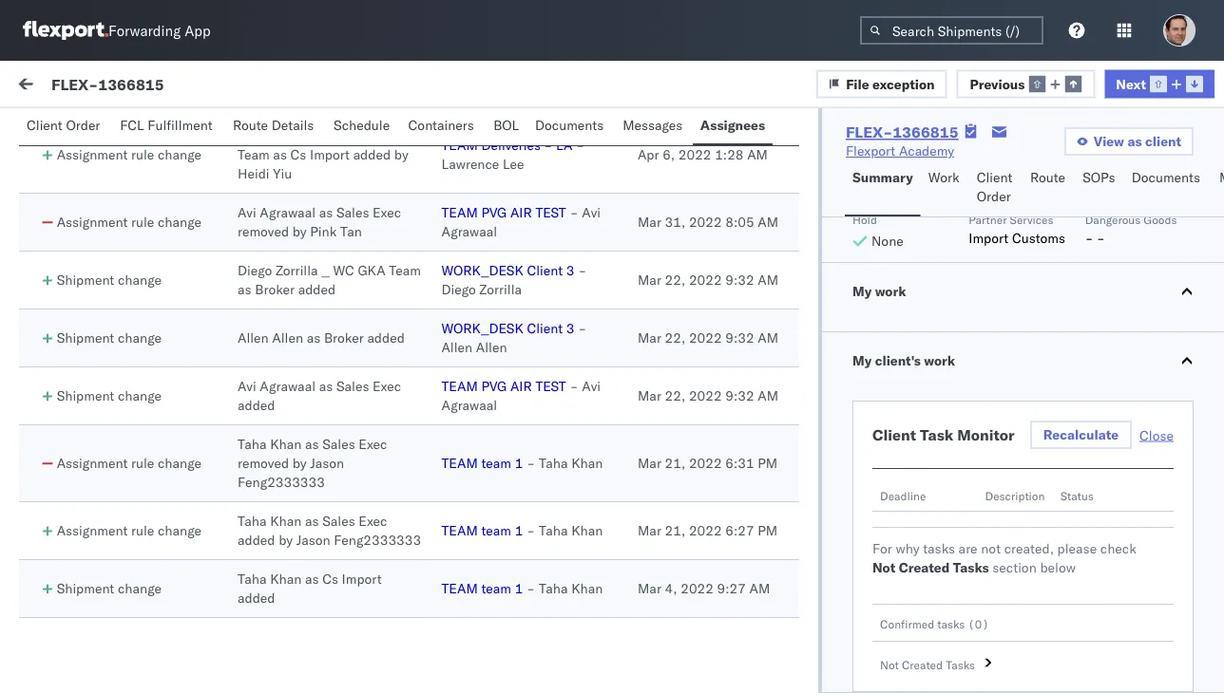 Task type: vqa. For each thing, say whether or not it's contained in the screenshot.


Task type: locate. For each thing, give the bounding box(es) containing it.
by down segment
[[394, 146, 409, 163]]

2 oct from the top
[[420, 345, 442, 361]]

3 9:32 from the top
[[725, 388, 754, 404]]

khan inside taha khan as sales exec added by jason feng2333333
[[270, 513, 302, 530]]

9:32 for work_desk client 3 - allen allen
[[725, 330, 754, 346]]

diego down the oct 26, 2023, 2:46 pm pdt
[[441, 281, 476, 298]]

0 vertical spatial feng2333333
[[238, 474, 325, 491]]

omkar for (air
[[92, 557, 132, 574]]

broker inside diego zorrilla _ wc gka team as broker added
[[255, 281, 295, 298]]

exec up devan on the bottom of the page
[[359, 436, 387, 453]]

assignment for taha khan as sales exec added by jason feng2333333
[[57, 523, 128, 539]]

- inside work_desk client 3 - allen allen
[[578, 320, 587, 337]]

assignees
[[700, 117, 765, 134]]

work_desk for zorrilla
[[441, 262, 524, 279]]

file
[[846, 75, 869, 92]]

1 vertical spatial work
[[928, 169, 960, 186]]

assignment rule change down the takes
[[57, 523, 201, 539]]

2 exception: from the top
[[60, 343, 128, 360]]

containers
[[408, 117, 474, 134]]

team for taha khan as cs import added
[[481, 581, 511, 597]]

omkar savant up (air
[[92, 557, 177, 574]]

assignment up appreciate
[[57, 523, 128, 539]]

apr 6, 2022 1:28 am
[[638, 146, 768, 163]]

0 horizontal spatial this
[[229, 381, 252, 398]]

shipment for taha
[[57, 581, 114, 597]]

2 mar from the top
[[638, 272, 661, 288]]

below
[[1040, 560, 1076, 577]]

0 vertical spatial tasks
[[923, 541, 955, 557]]

22, for work_desk client 3 - allen allen
[[665, 330, 686, 346]]

9:32 for work_desk client 3 - diego zorrilla
[[725, 272, 754, 288]]

team inside diego zorrilla _ wc gka team as broker added
[[389, 262, 421, 279]]

3 shipment change from the top
[[57, 388, 162, 404]]

cs up yiu
[[290, 146, 306, 163]]

shipment for allen
[[57, 330, 114, 346]]

as inside taha khan as cs import added
[[305, 571, 319, 588]]

1 horizontal spatial lee
[[503, 156, 524, 173]]

diego
[[238, 262, 272, 279], [441, 281, 476, 298]]

customs
[[1012, 230, 1066, 247], [194, 239, 250, 255]]

zorrilla inside work_desk client 3 - diego zorrilla
[[479, 281, 522, 298]]

2 test from the top
[[536, 378, 566, 395]]

avi left 31,
[[582, 204, 601, 221]]

next button
[[1105, 70, 1215, 98]]

my work up external
[[19, 73, 103, 99]]

established,
[[309, 381, 383, 398]]

exec inside avi agrawaal as sales exec added
[[373, 378, 401, 395]]

work_desk client 3 - diego zorrilla
[[441, 262, 587, 298]]

oct 26, 2023, 2:46 pm pdt
[[420, 231, 590, 247]]

4 2023, from the top
[[470, 592, 507, 608]]

order left fcl
[[66, 117, 100, 134]]

exec down allen allen as broker added
[[373, 378, 401, 395]]

tasks down not
[[953, 560, 989, 577]]

1 21, from the top
[[665, 455, 686, 472]]

client task monitor
[[873, 426, 1015, 445]]

0 vertical spatial route
[[233, 117, 268, 134]]

team inside lawrence lee wc segment team as cs import added by heidi yiu
[[238, 146, 270, 163]]

exception: up cargo
[[60, 590, 128, 607]]

2 26, from the top
[[446, 345, 466, 361]]

of
[[121, 562, 133, 578]]

2:45
[[510, 345, 539, 361], [510, 468, 539, 485]]

we up has
[[57, 467, 76, 483]]

2 mar 22, 2022 9:32 am from the top
[[638, 330, 779, 346]]

2 vertical spatial my
[[853, 353, 872, 369]]

1 work_desk from the top
[[441, 262, 524, 279]]

route up services
[[1030, 169, 1066, 186]]

by for avi agrawaal as sales exec removed by pink tan
[[292, 223, 307, 240]]

your
[[211, 467, 237, 483], [130, 524, 156, 540], [124, 543, 151, 559], [136, 562, 163, 578]]

2 2023, from the top
[[470, 345, 507, 361]]

test
[[536, 204, 566, 221], [536, 378, 566, 395]]

1 assignment from the top
[[57, 146, 128, 163]]

documents button
[[527, 108, 615, 145], [1124, 161, 1212, 217]]

not created tasks
[[880, 658, 975, 673]]

a right is at the bottom left
[[100, 381, 107, 398]]

assignment down external (0) button
[[57, 214, 128, 231]]

1 oct from the top
[[420, 231, 442, 247]]

sales for taha khan as sales exec removed by jason feng2333333
[[322, 436, 355, 453]]

message for message list
[[221, 121, 277, 137]]

1 team from the top
[[481, 455, 511, 472]]

1 (0) from the left
[[84, 121, 109, 137]]

2 removed from the top
[[238, 455, 289, 472]]

1 9:32 from the top
[[725, 272, 754, 288]]

exec for taha khan as sales exec removed by jason feng2333333
[[359, 436, 387, 453]]

not inside for why tasks are not created, please check not created tasks section below
[[873, 560, 896, 577]]

flex-1366815
[[51, 74, 164, 93], [846, 123, 959, 142]]

0 vertical spatial test
[[536, 204, 566, 221]]

(air
[[131, 590, 159, 607]]

1 horizontal spatial order
[[977, 188, 1011, 205]]

mar for taha khan as cs import added
[[638, 581, 661, 597]]

by
[[394, 146, 409, 163], [292, 223, 307, 240], [292, 455, 307, 472], [279, 532, 293, 549]]

0 horizontal spatial flex-1366815
[[51, 74, 164, 93]]

exec up with
[[359, 513, 387, 530]]

as right please
[[305, 513, 319, 530]]

0 vertical spatial team team 1 - taha khan
[[441, 455, 603, 472]]

0 vertical spatial wc
[[324, 127, 345, 144]]

created inside the not created tasks button
[[902, 658, 943, 673]]

route left list
[[233, 117, 268, 134]]

avi agrawaal as sales exec removed by pink tan
[[238, 204, 401, 240]]

import
[[141, 78, 181, 95], [310, 146, 350, 163], [969, 230, 1009, 247], [342, 571, 382, 588]]

2 22, from the top
[[665, 330, 686, 346]]

1 team team 1 - taha khan from the top
[[441, 455, 603, 472]]

0 horizontal spatial delay
[[185, 609, 221, 626]]

sales inside avi agrawaal as sales exec removed by pink tan
[[336, 204, 369, 221]]

order
[[66, 117, 100, 134], [977, 188, 1011, 205]]

2022 for lawrence lee wc segment team as cs import added by heidi yiu
[[679, 146, 712, 163]]

0 vertical spatial 1
[[515, 455, 523, 472]]

team pvg air test - for avi agrawaal as sales exec added
[[441, 378, 578, 395]]

1 vertical spatial mar 22, 2022 9:32 am
[[638, 330, 779, 346]]

3 savant from the top
[[136, 557, 177, 574]]

4 team from the top
[[441, 455, 478, 472]]

4 oct from the top
[[420, 592, 442, 608]]

2 pvg from the top
[[481, 378, 507, 395]]

2 shipment from the top
[[57, 330, 114, 346]]

1 vertical spatial savant
[[136, 310, 177, 327]]

3 resize handle column header from the left
[[923, 159, 946, 694]]

1 mar 22, 2022 9:32 am from the top
[[638, 272, 779, 288]]

are up been
[[79, 467, 98, 483]]

this inside this contract established, we will create a lucrative partnership.
[[229, 381, 252, 398]]

4 pdt from the top
[[566, 592, 590, 608]]

removed for agrawaal
[[238, 223, 289, 240]]

1 3 from the top
[[566, 262, 575, 279]]

21, for mar 21, 2022 6:31 pm
[[665, 455, 686, 472]]

sales inside avi agrawaal as sales exec added
[[336, 378, 369, 395]]

1 shipment from the top
[[57, 272, 114, 288]]

client order up partner
[[977, 169, 1013, 205]]

21, up 4,
[[665, 523, 686, 539]]

9:32
[[725, 272, 754, 288], [725, 330, 754, 346], [725, 388, 754, 404]]

customs right unknown
[[194, 239, 250, 255]]

0 vertical spatial broker
[[255, 281, 295, 298]]

exec inside taha khan as sales exec removed by jason feng2333333
[[359, 436, 387, 453]]

lee inside team deliveries - la - lawrence lee
[[503, 156, 524, 173]]

removed down heidi at left
[[238, 223, 289, 240]]

by inside taha khan as sales exec removed by jason feng2333333
[[292, 455, 307, 472]]

4 mar from the top
[[638, 388, 661, 404]]

oct 26, 2023, 2:44 pm pdt
[[420, 592, 590, 608]]

1 vertical spatial this
[[170, 486, 196, 502]]

0 horizontal spatial will
[[77, 400, 98, 417]]

omkar savant for unknown
[[92, 206, 177, 222]]

sops
[[1083, 169, 1116, 186]]

1 horizontal spatial we
[[343, 524, 362, 540]]

assignment rule change up delayed.
[[57, 455, 201, 472]]

1 vertical spatial you
[[340, 543, 362, 559]]

client order button
[[19, 108, 112, 145], [969, 161, 1023, 217]]

as inside lawrence lee wc segment team as cs import added by heidi yiu
[[273, 146, 287, 163]]

flex- 458574
[[954, 468, 1044, 485], [954, 592, 1044, 608]]

message inside button
[[231, 78, 286, 95]]

exec inside avi agrawaal as sales exec removed by pink tan
[[373, 204, 401, 221]]

air for mar 22, 2022 9:32 am
[[510, 378, 532, 395]]

4 26, from the top
[[446, 592, 466, 608]]

26, for delay:
[[446, 592, 466, 608]]

flex- 458574 up )
[[954, 592, 1044, 608]]

work_desk down the oct 26, 2023, 2:46 pm pdt
[[441, 262, 524, 279]]

0 horizontal spatial client order button
[[19, 108, 112, 145]]

1 shipment change from the top
[[57, 272, 162, 288]]

will down is at the bottom left
[[77, 400, 98, 417]]

0 horizontal spatial this
[[57, 381, 83, 398]]

message
[[231, 78, 286, 95], [221, 121, 277, 137], [59, 165, 105, 179]]

as right view at the top of the page
[[1128, 133, 1142, 150]]

shipment change
[[57, 272, 162, 288], [57, 330, 162, 346], [57, 388, 162, 404], [57, 581, 162, 597]]

documents up la
[[535, 117, 604, 134]]

as inside taha khan as sales exec added by jason feng2333333
[[305, 513, 319, 530]]

tasks inside button
[[946, 658, 975, 673]]

jason inside taha khan as sales exec added by jason feng2333333
[[296, 532, 330, 549]]

1 pvg from the top
[[481, 204, 507, 221]]

by inside avi agrawaal as sales exec removed by pink tan
[[292, 223, 307, 240]]

(0) for internal (0)
[[177, 121, 202, 137]]

1 vertical spatial lawrence
[[441, 156, 499, 173]]

1 horizontal spatial that
[[338, 505, 362, 521]]

app
[[185, 21, 211, 39]]

sales inside taha khan as sales exec added by jason feng2333333
[[322, 513, 355, 530]]

2 (0) from the left
[[177, 121, 202, 137]]

am for khan
[[750, 581, 770, 597]]

work_desk down work_desk client 3 - diego zorrilla
[[441, 320, 524, 337]]

4 assignment rule change from the top
[[57, 523, 201, 539]]

client inside work_desk client 3 - diego zorrilla
[[527, 262, 563, 279]]

resize handle column header
[[389, 159, 412, 694], [656, 159, 679, 694], [923, 159, 946, 694], [1190, 159, 1213, 694]]

7 mar from the top
[[638, 581, 661, 597]]

recovery)
[[162, 590, 229, 607]]

2 resize handle column header from the left
[[656, 159, 679, 694]]

3 for work_desk client 3 - allen allen
[[566, 320, 575, 337]]

2 3 from the top
[[566, 320, 575, 337]]

omkar for unknown
[[92, 206, 132, 222]]

jason up unloading
[[310, 455, 344, 472]]

1 team pvg air test - from the top
[[441, 204, 578, 221]]

are inside we are notifying you that your shipment, k & k, devan has been delayed. this often occurs when unloading cargo takes longer than expected. please note that this may impact your shipment's final delivery date. we appreciate your understanding and will update you with the status of your shipment as soon as possible.
[[79, 467, 98, 483]]

1 2:45 from the top
[[510, 345, 539, 361]]

jason inside taha khan as sales exec removed by jason feng2333333
[[310, 455, 344, 472]]

client
[[27, 117, 62, 134], [977, 169, 1013, 186], [527, 262, 563, 279], [527, 320, 563, 337], [873, 426, 916, 445]]

2023, for exception: warehouse devan delay
[[470, 345, 507, 361]]

we right "date."
[[343, 524, 362, 540]]

feng2333333
[[238, 474, 325, 491], [334, 532, 421, 549]]

my work inside button
[[853, 283, 906, 300]]

2 9:32 from the top
[[725, 330, 754, 346]]

1 horizontal spatial broker
[[324, 330, 364, 346]]

related work item/shipment
[[955, 165, 1104, 179]]

avi inside avi agrawaal as sales exec added
[[238, 378, 256, 395]]

avi
[[238, 204, 256, 221], [582, 204, 601, 221], [238, 378, 256, 395], [582, 378, 601, 395]]

taha inside taha khan as sales exec added by jason feng2333333
[[238, 513, 267, 530]]

0 vertical spatial oct 26, 2023, 2:45 pm pdt
[[420, 345, 590, 361]]

(0) inside button
[[84, 121, 109, 137]]

exception: up is at the bottom left
[[60, 343, 128, 360]]

not down confirmed
[[880, 658, 899, 673]]

are inside for why tasks are not created, please check not created tasks section below
[[959, 541, 978, 557]]

0 vertical spatial work
[[184, 78, 216, 95]]

broker up established,
[[324, 330, 364, 346]]

rule up delayed.
[[131, 455, 154, 472]]

sales down unloading
[[322, 513, 355, 530]]

&
[[317, 467, 325, 483]]

assignees button
[[693, 108, 773, 145]]

my down none
[[853, 283, 872, 300]]

0 horizontal spatial cs
[[290, 146, 306, 163]]

2 air from the top
[[510, 378, 532, 395]]

2 vertical spatial 22,
[[665, 388, 686, 404]]

work inside my work button
[[875, 283, 906, 300]]

0 vertical spatial not
[[873, 560, 896, 577]]

rule down longer
[[131, 523, 154, 539]]

26, right devan on the bottom of the page
[[446, 468, 466, 485]]

2 omkar savant from the top
[[92, 310, 177, 327]]

0 horizontal spatial route
[[233, 117, 268, 134]]

schedule right details
[[334, 117, 390, 134]]

3 shipment from the top
[[57, 388, 114, 404]]

avi down work_desk client 3 - allen allen
[[582, 378, 601, 395]]

are
[[79, 467, 98, 483], [959, 541, 978, 557]]

import inside partner services import customs
[[969, 230, 1009, 247]]

3 inside work_desk client 3 - diego zorrilla
[[566, 262, 575, 279]]

2 team team 1 - taha khan from the top
[[441, 523, 603, 539]]

as inside avi agrawaal as sales exec removed by pink tan
[[319, 204, 333, 221]]

- inside work_desk client 3 - diego zorrilla
[[578, 262, 587, 279]]

assignment rule change for lawrence lee wc segment team as cs import added by heidi yiu
[[57, 146, 201, 163]]

delay:
[[295, 590, 333, 607]]

2 team from the top
[[441, 204, 478, 221]]

2271801
[[994, 231, 1052, 247]]

1 assignment rule change from the top
[[57, 146, 201, 163]]

when
[[278, 486, 310, 502]]

message up route details
[[231, 78, 286, 95]]

assignment rule change up unknown
[[57, 214, 201, 231]]

zorrilla inside diego zorrilla _ wc gka team as broker added
[[276, 262, 318, 279]]

1 air from the top
[[510, 204, 532, 221]]

1 for mar 21, 2022 6:31 pm
[[515, 455, 523, 472]]

bol
[[493, 117, 519, 134]]

assignment for lawrence lee wc segment team as cs import added by heidi yiu
[[57, 146, 128, 163]]

resize handle column header left 6:31
[[656, 159, 679, 694]]

savant for warehouse
[[136, 310, 177, 327]]

1 resize handle column header from the left
[[389, 159, 412, 694]]

0 vertical spatial work_desk
[[441, 262, 524, 279]]

1 horizontal spatial schedule
[[334, 117, 390, 134]]

1 team from the top
[[441, 137, 478, 154]]

5 team from the top
[[441, 523, 478, 539]]

2 flex- 458574 from the top
[[954, 592, 1044, 608]]

0 vertical spatial flex- 458574
[[954, 468, 1044, 485]]

1 omkar from the top
[[92, 206, 132, 222]]

0 vertical spatial tasks
[[953, 560, 989, 577]]

assignment
[[57, 146, 128, 163], [57, 214, 128, 231], [57, 455, 128, 472], [57, 523, 128, 539]]

as right contract
[[319, 378, 333, 395]]

exec inside taha khan as sales exec added by jason feng2333333
[[359, 513, 387, 530]]

message inside "button"
[[221, 121, 277, 137]]

client down work_desk client 3 - diego zorrilla
[[527, 320, 563, 337]]

item/shipment
[[1026, 165, 1104, 179]]

0 horizontal spatial diego
[[238, 262, 272, 279]]

0 vertical spatial 9:32
[[725, 272, 754, 288]]

0 vertical spatial cs
[[290, 146, 306, 163]]

2 assignment rule change from the top
[[57, 214, 201, 231]]

1 horizontal spatial are
[[959, 541, 978, 557]]

close button
[[1140, 427, 1174, 444]]

work down academy
[[928, 169, 960, 186]]

task
[[920, 426, 954, 445]]

savant for (air
[[136, 557, 177, 574]]

created inside for why tasks are not created, please check not created tasks section below
[[899, 560, 950, 577]]

6,
[[663, 146, 675, 163]]

heidi
[[238, 165, 270, 182]]

1 horizontal spatial my work
[[853, 283, 906, 300]]

2 team pvg air test - from the top
[[441, 378, 578, 395]]

removed up occurs
[[238, 455, 289, 472]]

mar for allen allen as broker added
[[638, 330, 661, 346]]

flex-1366815 up flexport academy at the top right of page
[[846, 123, 959, 142]]

by for taha khan as sales exec removed by jason feng2333333
[[292, 455, 307, 472]]

zorrilla down "type"
[[276, 262, 318, 279]]

work
[[184, 78, 216, 95], [928, 169, 960, 186]]

sales for taha khan as sales exec added by jason feng2333333
[[322, 513, 355, 530]]

3 22, from the top
[[665, 388, 686, 404]]

by inside taha khan as sales exec added by jason feng2333333
[[279, 532, 293, 549]]

shipment change for allen
[[57, 330, 162, 346]]

team inside team deliveries - la - lawrence lee
[[441, 137, 478, 154]]

import work
[[141, 78, 216, 95]]

21, for mar 21, 2022 6:27 pm
[[665, 523, 686, 539]]

omkar
[[92, 206, 132, 222], [92, 310, 132, 327], [92, 557, 132, 574]]

1 horizontal spatial (0)
[[177, 121, 202, 137]]

2 vertical spatial mar 22, 2022 9:32 am
[[638, 388, 779, 404]]

exception: for exception: warehouse devan delay
[[60, 343, 128, 360]]

4 shipment from the top
[[57, 581, 114, 597]]

1 vertical spatial we
[[343, 524, 362, 540]]

broker down "type"
[[255, 281, 295, 298]]

2 1 from the top
[[515, 523, 523, 539]]

4 shipment change from the top
[[57, 581, 162, 597]]

added up soon
[[238, 532, 275, 549]]

final
[[228, 524, 255, 540]]

0 horizontal spatial documents button
[[527, 108, 615, 145]]

3 team from the top
[[481, 581, 511, 597]]

import inside taha khan as cs import added
[[342, 571, 382, 588]]

this is a great deal
[[57, 381, 170, 398]]

2 vertical spatial omkar
[[92, 557, 132, 574]]

1 horizontal spatial customs
[[1012, 230, 1066, 247]]

1 vertical spatial will
[[271, 543, 291, 559]]

dangerous
[[1085, 212, 1141, 227]]

1 vertical spatial documents button
[[1124, 161, 1212, 217]]

458574 up description
[[994, 468, 1044, 485]]

1 26, from the top
[[446, 231, 466, 247]]

1 oct 26, 2023, 2:45 pm pdt from the top
[[420, 345, 590, 361]]

added inside lawrence lee wc segment team as cs import added by heidi yiu
[[353, 146, 391, 163]]

sales inside taha khan as sales exec removed by jason feng2333333
[[322, 436, 355, 453]]

work_desk for allen
[[441, 320, 524, 337]]

1 vertical spatial this
[[365, 505, 388, 521]]

shipment,
[[241, 467, 301, 483]]

customs down services
[[1012, 230, 1066, 247]]

1 omkar savant from the top
[[92, 206, 177, 222]]

2 vertical spatial 1
[[515, 581, 523, 597]]

as up yiu
[[273, 146, 287, 163]]

schedule down soon
[[232, 590, 291, 607]]

taha khan as sales exec removed by jason feng2333333
[[238, 436, 387, 491]]

feng2333333 inside taha khan as sales exec removed by jason feng2333333
[[238, 474, 325, 491]]

1 vertical spatial lee
[[503, 156, 524, 173]]

21,
[[665, 455, 686, 472], [665, 523, 686, 539]]

sales
[[336, 204, 369, 221], [336, 378, 369, 395], [322, 436, 355, 453], [322, 513, 355, 530]]

3 26, from the top
[[446, 468, 466, 485]]

4 assignment from the top
[[57, 523, 128, 539]]

resize handle column header for related work item/shipment
[[1190, 159, 1213, 694]]

1 vertical spatial omkar savant
[[92, 310, 177, 327]]

feng2333333 inside taha khan as sales exec added by jason feng2333333
[[334, 532, 421, 549]]

flex-1366815 up fcl
[[51, 74, 164, 93]]

delay inside exception: (air recovery) schedule delay: terminal - cargo availability delay
[[185, 609, 221, 626]]

resize handle column header for time
[[656, 159, 679, 694]]

air down work_desk client 3 - allen allen
[[510, 378, 532, 395]]

this
[[229, 381, 252, 398], [365, 505, 388, 521]]

air up 2:46
[[510, 204, 532, 221]]

26, left 2:46
[[446, 231, 466, 247]]

my left client's
[[853, 353, 872, 369]]

resize handle column header right devan on the bottom of the page
[[389, 159, 412, 694]]

yiu
[[273, 165, 292, 182]]

9:32 for team pvg air test -
[[725, 388, 754, 404]]

0 vertical spatial are
[[79, 467, 98, 483]]

removed inside taha khan as sales exec removed by jason feng2333333
[[238, 455, 289, 472]]

1 exception: from the top
[[60, 239, 128, 255]]

client down 2:46
[[527, 262, 563, 279]]

removed inside avi agrawaal as sales exec removed by pink tan
[[238, 223, 289, 240]]

1 1 from the top
[[515, 455, 523, 472]]

import down partner
[[969, 230, 1009, 247]]

flex- up external (0)
[[51, 74, 98, 93]]

avi up partnership.
[[238, 378, 256, 395]]

0 vertical spatial schedule
[[334, 117, 390, 134]]

assignment up been
[[57, 455, 128, 472]]

documents button down client
[[1124, 161, 1212, 217]]

omkar up warehouse
[[92, 310, 132, 327]]

team pvg air test - up the oct 26, 2023, 2:46 pm pdt
[[441, 204, 578, 221]]

0 vertical spatial that
[[183, 467, 208, 483]]

1 horizontal spatial zorrilla
[[479, 281, 522, 298]]

k
[[304, 467, 313, 483]]

team up heidi at left
[[238, 146, 270, 163]]

schedule inside schedule button
[[334, 117, 390, 134]]

0 horizontal spatial we
[[57, 467, 76, 483]]

1 horizontal spatial documents
[[1132, 169, 1201, 186]]

wc inside diego zorrilla _ wc gka team as broker added
[[333, 262, 354, 279]]

3 mar from the top
[[638, 330, 661, 346]]

avi agrawaal down work_desk client 3 - allen allen
[[441, 378, 601, 414]]

6 team from the top
[[441, 581, 478, 597]]

am for lawrence
[[747, 146, 768, 163]]

1 vertical spatial flex-1366815
[[846, 123, 959, 142]]

team for avi agrawaal as sales exec added
[[441, 378, 478, 395]]

created down "confirmed tasks ( 0 )"
[[902, 658, 943, 673]]

message down external (0) button
[[59, 165, 105, 179]]

1 vertical spatial client order
[[977, 169, 1013, 205]]

0 horizontal spatial client order
[[27, 117, 100, 134]]

as inside diego zorrilla _ wc gka team as broker added
[[238, 281, 251, 298]]

flex-1366815 link
[[846, 123, 959, 142]]

0 vertical spatial team
[[238, 146, 270, 163]]

work
[[54, 73, 103, 99], [998, 165, 1023, 179], [875, 283, 906, 300], [924, 353, 955, 369]]

1 savant from the top
[[136, 206, 177, 222]]

2023, for delay:
[[470, 592, 507, 608]]

order up partner
[[977, 188, 1011, 205]]

1 vertical spatial my
[[853, 283, 872, 300]]

1 vertical spatial avi agrawaal
[[441, 378, 601, 414]]

for why tasks are not created, please check not created tasks section below
[[873, 541, 1137, 577]]

0 vertical spatial will
[[77, 400, 98, 417]]

2 avi agrawaal from the top
[[441, 378, 601, 414]]

26, left 2:44
[[446, 592, 466, 608]]

3 rule from the top
[[131, 455, 154, 472]]

tasks inside for why tasks are not created, please check not created tasks section below
[[953, 560, 989, 577]]

0 vertical spatial team
[[481, 455, 511, 472]]

2 pdt from the top
[[566, 345, 590, 361]]

why
[[896, 541, 920, 557]]

1 test from the top
[[536, 204, 566, 221]]

3 inside work_desk client 3 - allen allen
[[566, 320, 575, 337]]

resize handle column header left monitor
[[923, 159, 946, 694]]

created
[[899, 560, 950, 577], [902, 658, 943, 673]]

4 resize handle column header from the left
[[1190, 159, 1213, 694]]

0 horizontal spatial lawrence
[[238, 127, 296, 144]]

shipment change for avi
[[57, 388, 162, 404]]

client
[[1145, 133, 1182, 150]]

change
[[158, 146, 201, 163], [158, 214, 201, 231], [118, 272, 162, 288], [118, 330, 162, 346], [118, 388, 162, 404], [158, 455, 201, 472], [158, 523, 201, 539], [118, 581, 162, 597]]

test up 2:46
[[536, 204, 566, 221]]

1 pdt from the top
[[566, 231, 590, 247]]

1 vertical spatial oct 26, 2023, 2:45 pm pdt
[[420, 468, 590, 485]]

khan
[[270, 436, 302, 453], [571, 455, 603, 472], [270, 513, 302, 530], [571, 523, 603, 539], [270, 571, 302, 588], [571, 581, 603, 597]]

tasks
[[953, 560, 989, 577], [946, 658, 975, 673]]

2 vertical spatial savant
[[136, 557, 177, 574]]

1 rule from the top
[[131, 146, 154, 163]]

3 1 from the top
[[515, 581, 523, 597]]

related
[[955, 165, 995, 179]]

work up fulfillment
[[184, 78, 216, 95]]

1 horizontal spatial will
[[271, 543, 291, 559]]

as inside taha khan as sales exec removed by jason feng2333333
[[305, 436, 319, 453]]

exception: inside exception: (air recovery) schedule delay: terminal - cargo availability delay
[[60, 590, 128, 607]]

3 team from the top
[[441, 378, 478, 395]]

4 rule from the top
[[131, 523, 154, 539]]

1 2023, from the top
[[470, 231, 507, 247]]

0 vertical spatial this
[[57, 381, 83, 398]]

work inside 'import work' button
[[184, 78, 216, 95]]

1 removed from the top
[[238, 223, 289, 240]]

2 oct 26, 2023, 2:45 pm pdt from the top
[[420, 468, 590, 485]]

3 for work_desk client 3 - diego zorrilla
[[566, 262, 575, 279]]

3 mar 22, 2022 9:32 am from the top
[[638, 388, 779, 404]]

(0) for external (0)
[[84, 121, 109, 137]]

1 flex- 458574 from the top
[[954, 468, 1044, 485]]

oct for delay:
[[420, 592, 442, 608]]

2 assignment from the top
[[57, 214, 128, 231]]

0 vertical spatial you
[[158, 467, 180, 483]]

will inside this contract established, we will create a lucrative partnership.
[[77, 400, 98, 417]]

assignment for taha khan as sales exec removed by jason feng2333333
[[57, 455, 128, 472]]

forwarding app link
[[23, 21, 211, 40]]

by down please
[[279, 532, 293, 549]]

client's
[[875, 353, 921, 369]]

- inside exception: (air recovery) schedule delay: terminal - cargo availability delay
[[57, 609, 65, 626]]

assignment down external (0)
[[57, 146, 128, 163]]

with
[[365, 543, 391, 559]]

0 vertical spatial 21,
[[665, 455, 686, 472]]

0 horizontal spatial lee
[[299, 127, 320, 144]]

segment
[[348, 127, 401, 144]]

0 horizontal spatial order
[[66, 117, 100, 134]]

1 vertical spatial 22,
[[665, 330, 686, 346]]

2 shipment change from the top
[[57, 330, 162, 346]]

this up partnership.
[[229, 381, 252, 398]]

1 horizontal spatial diego
[[441, 281, 476, 298]]

0 vertical spatial avi agrawaal
[[441, 204, 601, 240]]

exec up gka
[[373, 204, 401, 221]]

tasks inside for why tasks are not created, please check not created tasks section below
[[923, 541, 955, 557]]

zorrilla up work_desk client 3 - allen allen
[[479, 281, 522, 298]]

2 omkar from the top
[[92, 310, 132, 327]]

lee inside lawrence lee wc segment team as cs import added by heidi yiu
[[299, 127, 320, 144]]

26, for exception: warehouse devan delay
[[446, 345, 466, 361]]

3 team team 1 - taha khan from the top
[[441, 581, 603, 597]]

0 vertical spatial omkar
[[92, 206, 132, 222]]

work button
[[921, 161, 969, 217]]

test for mar 31, 2022 8:05 am
[[536, 204, 566, 221]]

client order left fcl
[[27, 117, 100, 134]]

22,
[[665, 272, 686, 288], [665, 330, 686, 346], [665, 388, 686, 404]]

3 omkar from the top
[[92, 557, 132, 574]]

0 horizontal spatial that
[[183, 467, 208, 483]]

5 mar from the top
[[638, 455, 661, 472]]

am for zorrilla
[[758, 272, 779, 288]]

file exception button
[[817, 70, 947, 98], [817, 70, 947, 98]]

1 vertical spatial diego
[[441, 281, 476, 298]]

work_desk inside work_desk client 3 - allen allen
[[441, 320, 524, 337]]

21, left 6:31
[[665, 455, 686, 472]]

1 vertical spatial removed
[[238, 455, 289, 472]]

work_desk inside work_desk client 3 - diego zorrilla
[[441, 262, 524, 279]]

2 vertical spatial omkar savant
[[92, 557, 177, 574]]

this
[[57, 381, 83, 398], [170, 486, 196, 502]]

-
[[544, 137, 553, 154], [576, 137, 585, 154], [570, 204, 578, 221], [1085, 230, 1093, 247], [1097, 230, 1105, 247], [687, 231, 696, 247], [578, 262, 587, 279], [578, 320, 587, 337], [687, 345, 696, 361], [570, 378, 578, 395], [527, 455, 535, 472], [687, 468, 696, 485], [527, 523, 535, 539], [527, 581, 535, 597], [687, 592, 696, 608], [57, 609, 65, 626]]

test for mar 22, 2022 9:32 am
[[536, 378, 566, 395]]

1 horizontal spatial feng2333333
[[334, 532, 421, 549]]

2 savant from the top
[[136, 310, 177, 327]]

view as client
[[1094, 133, 1182, 150]]

(0) inside 'button'
[[177, 121, 202, 137]]

flex- 458574 up description
[[954, 468, 1044, 485]]

2 21, from the top
[[665, 523, 686, 539]]

3 assignment from the top
[[57, 455, 128, 472]]

avi agrawaal for mar 31, 2022 8:05 am
[[441, 204, 601, 240]]

2 2:45 from the top
[[510, 468, 539, 485]]

diego inside work_desk client 3 - diego zorrilla
[[441, 281, 476, 298]]

3 down work_desk client 3 - diego zorrilla
[[566, 320, 575, 337]]

apr
[[638, 146, 659, 163]]

1 22, from the top
[[665, 272, 686, 288]]

avi inside avi agrawaal as sales exec removed by pink tan
[[238, 204, 256, 221]]

1366815 up fcl
[[98, 74, 164, 93]]

1 vertical spatial order
[[977, 188, 1011, 205]]

0 horizontal spatial (0)
[[84, 121, 109, 137]]

agrawaal up partnership.
[[260, 378, 316, 395]]

1 vertical spatial flex- 458574
[[954, 592, 1044, 608]]

1 horizontal spatial route
[[1030, 169, 1066, 186]]

2 vertical spatial 9:32
[[725, 388, 754, 404]]

1
[[515, 455, 523, 472], [515, 523, 523, 539], [515, 581, 523, 597]]

flex- 2271801
[[954, 231, 1052, 247]]

0 vertical spatial 458574
[[994, 468, 1044, 485]]



Task type: describe. For each thing, give the bounding box(es) containing it.
feng2333333 for taha khan as sales exec added by jason feng2333333
[[334, 532, 421, 549]]

client left fcl
[[27, 117, 62, 134]]

shipment change for diego
[[57, 272, 162, 288]]

6:31
[[725, 455, 754, 472]]

import inside button
[[141, 78, 181, 95]]

0 vertical spatial client order button
[[19, 108, 112, 145]]

allen allen as broker added
[[238, 330, 405, 346]]

client inside work_desk client 3 - allen allen
[[527, 320, 563, 337]]

added inside taha khan as cs import added
[[238, 590, 275, 607]]

terminal
[[336, 590, 392, 607]]

fulfillment
[[148, 117, 213, 134]]

2022 for taha khan as sales exec removed by jason feng2333333
[[689, 455, 722, 472]]

la
[[556, 137, 573, 154]]

2022 for taha khan as cs import added
[[681, 581, 714, 597]]

mar for avi agrawaal as sales exec removed by pink tan
[[638, 214, 661, 231]]

assignment for avi agrawaal as sales exec removed by pink tan
[[57, 214, 128, 231]]

message for message button in the left of the page
[[231, 78, 286, 95]]

added inside taha khan as sales exec added by jason feng2333333
[[238, 532, 275, 549]]

2022 for diego zorrilla _ wc gka team as broker added
[[689, 272, 722, 288]]

am for allen
[[758, 330, 779, 346]]

flexport. image
[[23, 21, 108, 40]]

impact
[[85, 524, 126, 540]]

dangerous goods - -
[[1085, 212, 1177, 247]]

sales for avi agrawaal as sales exec added
[[336, 378, 369, 395]]

fcl
[[120, 117, 144, 134]]

1 vertical spatial broker
[[324, 330, 364, 346]]

pink
[[310, 223, 337, 240]]

customs inside partner services import customs
[[1012, 230, 1066, 247]]

team team 1 - taha khan for mar 21, 2022 6:27 pm
[[441, 523, 603, 539]]

partnership.
[[208, 400, 282, 417]]

0 horizontal spatial hold
[[253, 239, 283, 255]]

3 2023, from the top
[[470, 468, 507, 485]]

taha khan as cs import added
[[238, 571, 382, 607]]

previous
[[970, 75, 1025, 92]]

date.
[[309, 524, 340, 540]]

academy
[[899, 143, 954, 159]]

jason for added
[[296, 532, 330, 549]]

team pvg air test - for avi agrawaal as sales exec removed by pink tan
[[441, 204, 578, 221]]

agrawaal down work_desk client 3 - allen allen
[[441, 397, 497, 414]]

shipment for avi
[[57, 388, 114, 404]]

schedule inside exception: (air recovery) schedule delay: terminal - cargo availability delay
[[232, 590, 291, 607]]

as right soon
[[276, 562, 290, 578]]

team for taha khan as sales exec added by jason feng2333333
[[481, 523, 511, 539]]

message list
[[221, 121, 303, 137]]

agrawaal left 2:46
[[441, 223, 497, 240]]

team for taha khan as sales exec removed by jason feng2333333
[[481, 455, 511, 472]]

0 horizontal spatial my work
[[19, 73, 103, 99]]

rule for avi agrawaal as sales exec removed by pink tan
[[131, 214, 154, 231]]

message button
[[223, 61, 319, 112]]

pdt for exception: warehouse devan delay
[[566, 345, 590, 361]]

status
[[1060, 489, 1094, 503]]

0 vertical spatial 1366815
[[98, 74, 164, 93]]

flex- down monitor
[[954, 468, 994, 485]]

khan inside taha khan as cs import added
[[270, 571, 302, 588]]

air for mar 31, 2022 8:05 am
[[510, 204, 532, 221]]

exec for avi agrawaal as sales exec removed by pink tan
[[373, 204, 401, 221]]

458574 for oct 26, 2023, 2:45 pm pdt
[[994, 468, 1044, 485]]

your up of
[[124, 543, 151, 559]]

as left soon
[[226, 562, 240, 578]]

great
[[110, 381, 141, 398]]

cs inside taha khan as cs import added
[[322, 571, 338, 588]]

omkar savant for (air
[[92, 557, 177, 574]]

lawrence inside team deliveries - la - lawrence lee
[[441, 156, 499, 173]]

team for avi agrawaal as sales exec removed by pink tan
[[441, 204, 478, 221]]

route for route
[[1030, 169, 1066, 186]]

update
[[295, 543, 337, 559]]

mar 22, 2022 9:32 am for work_desk client 3 - allen allen
[[638, 330, 779, 346]]

assignment rule change for taha khan as sales exec added by jason feng2333333
[[57, 523, 201, 539]]

4,
[[665, 581, 677, 597]]

your right of
[[136, 562, 163, 578]]

rule for taha khan as sales exec removed by jason feng2333333
[[131, 455, 154, 472]]

work up external (0)
[[54, 73, 103, 99]]

shipment's
[[160, 524, 225, 540]]

0 vertical spatial delay
[[249, 343, 285, 360]]

0 vertical spatial we
[[57, 467, 76, 483]]

exception
[[873, 75, 935, 92]]

by inside lawrence lee wc segment team as cs import added by heidi yiu
[[394, 146, 409, 163]]

list
[[280, 121, 303, 137]]

forwarding app
[[108, 21, 211, 39]]

savant for unknown
[[136, 206, 177, 222]]

flex- up flexport
[[846, 123, 893, 142]]

services
[[1010, 212, 1054, 227]]

khan inside taha khan as sales exec removed by jason feng2333333
[[270, 436, 302, 453]]

sales for avi agrawaal as sales exec removed by pink tan
[[336, 204, 369, 221]]

1 vertical spatial that
[[338, 505, 362, 521]]

messages
[[623, 117, 683, 134]]

2022 for avi agrawaal as sales exec removed by pink tan
[[689, 214, 722, 231]]

avi agrawaal for mar 22, 2022 9:32 am
[[441, 378, 601, 414]]

resize handle column header for category
[[923, 159, 946, 694]]

route details
[[233, 117, 314, 134]]

oct for type
[[420, 231, 442, 247]]

as up avi agrawaal as sales exec added
[[307, 330, 321, 346]]

wc inside lawrence lee wc segment team as cs import added by heidi yiu
[[324, 127, 345, 144]]

client up partner
[[977, 169, 1013, 186]]

work inside work button
[[928, 169, 960, 186]]

(
[[968, 617, 975, 632]]

6:27
[[725, 523, 754, 539]]

for
[[873, 541, 892, 557]]

2022 for taha khan as sales exec added by jason feng2333333
[[689, 523, 722, 539]]

flex- 458574 for oct 26, 2023, 2:45 pm pdt
[[954, 468, 1044, 485]]

0 horizontal spatial documents
[[535, 117, 604, 134]]

been
[[82, 486, 112, 502]]

8:05
[[725, 214, 754, 231]]

0 horizontal spatial a
[[100, 381, 107, 398]]

1 horizontal spatial flex-1366815
[[846, 123, 959, 142]]

resize handle column header for message
[[389, 159, 412, 694]]

22, for work_desk client 3 - diego zorrilla
[[665, 272, 686, 288]]

shipment for diego
[[57, 272, 114, 288]]

0 vertical spatial my
[[19, 73, 49, 99]]

not inside button
[[880, 658, 899, 673]]

recalculate
[[1044, 427, 1119, 443]]

1 horizontal spatial 1366815
[[893, 123, 959, 142]]

2 vertical spatial message
[[59, 165, 105, 179]]

contract
[[255, 381, 306, 398]]

monitor
[[957, 426, 1015, 445]]

rule for lawrence lee wc segment team as cs import added by heidi yiu
[[131, 146, 154, 163]]

my for my work button
[[853, 283, 872, 300]]

removed for khan
[[238, 455, 289, 472]]

file exception
[[846, 75, 935, 92]]

external (0) button
[[23, 112, 120, 149]]

message list button
[[213, 112, 311, 149]]

exec for taha khan as sales exec added by jason feng2333333
[[359, 513, 387, 530]]

diego inside diego zorrilla _ wc gka team as broker added
[[238, 262, 272, 279]]

team team 1 - taha khan for mar 21, 2022 6:31 pm
[[441, 455, 603, 472]]

team for taha khan as sales exec removed by jason feng2333333
[[441, 455, 478, 472]]

feng2333333 for taha khan as sales exec removed by jason feng2333333
[[238, 474, 325, 491]]

confirmed tasks ( 0 )
[[880, 617, 989, 632]]

category
[[688, 165, 735, 179]]

1 vertical spatial client order button
[[969, 161, 1023, 217]]

mar for taha khan as sales exec removed by jason feng2333333
[[638, 455, 661, 472]]

flex- right client's
[[954, 345, 994, 361]]

your up often
[[211, 467, 237, 483]]

2022 for allen allen as broker added
[[689, 330, 722, 346]]

as inside button
[[1128, 133, 1142, 150]]

assignment rule change for avi agrawaal as sales exec removed by pink tan
[[57, 214, 201, 231]]

omkar for warehouse
[[92, 310, 132, 327]]

please
[[1058, 541, 1097, 557]]

this inside we are notifying you that your shipment, k & k, devan has been delayed. this often occurs when unloading cargo takes longer than expected. please note that this may impact your shipment's final delivery date. we appreciate your understanding and will update you with the status of your shipment as soon as possible.
[[365, 505, 388, 521]]

26, for type
[[446, 231, 466, 247]]

mar for avi agrawaal as sales exec added
[[638, 388, 661, 404]]

exception: unknown customs hold type
[[60, 239, 317, 255]]

time
[[421, 165, 447, 179]]

1 vertical spatial documents
[[1132, 169, 1201, 186]]

added up established,
[[367, 330, 405, 346]]

by for taha khan as sales exec added by jason feng2333333
[[279, 532, 293, 549]]

internal
[[127, 121, 174, 137]]

)
[[982, 617, 989, 632]]

my work button
[[822, 263, 1224, 320]]

exception: for exception: unknown customs hold type
[[60, 239, 128, 255]]

458574 for oct 26, 2023, 2:44 pm pdt
[[994, 592, 1044, 608]]

your down longer
[[130, 524, 156, 540]]

devan
[[205, 343, 245, 360]]

deal
[[145, 381, 170, 398]]

please
[[264, 505, 304, 521]]

omkar savant for warehouse
[[92, 310, 177, 327]]

cargo
[[69, 609, 106, 626]]

agrawaal inside avi agrawaal as sales exec removed by pink tan
[[260, 204, 316, 221]]

a inside this contract established, we will create a lucrative partnership.
[[143, 400, 150, 417]]

0 vertical spatial hold
[[853, 212, 877, 227]]

taha khan as sales exec added by jason feng2333333
[[238, 513, 421, 549]]

will inside we are notifying you that your shipment, k & k, devan has been delayed. this often occurs when unloading cargo takes longer than expected. please note that this may impact your shipment's final delivery date. we appreciate your understanding and will update you with the status of your shipment as soon as possible.
[[271, 543, 291, 559]]

3 oct from the top
[[420, 468, 442, 485]]

check
[[1101, 541, 1137, 557]]

mar 21, 2022 6:31 pm
[[638, 455, 778, 472]]

pdt for type
[[566, 231, 590, 247]]

flex- 458574 for oct 26, 2023, 2:44 pm pdt
[[954, 592, 1044, 608]]

0 vertical spatial order
[[66, 117, 100, 134]]

client left the task
[[873, 426, 916, 445]]

takes
[[94, 505, 126, 521]]

lawrence inside lawrence lee wc segment team as cs import added by heidi yiu
[[238, 127, 296, 144]]

Search Shipments (/) text field
[[860, 16, 1044, 45]]

added inside diego zorrilla _ wc gka team as broker added
[[298, 281, 336, 298]]

flex- down partner
[[954, 231, 994, 247]]

the
[[57, 562, 77, 578]]

lucrative
[[153, 400, 205, 417]]

than
[[171, 505, 198, 521]]

0 horizontal spatial you
[[158, 467, 180, 483]]

as inside avi agrawaal as sales exec added
[[319, 378, 333, 395]]

schedule button
[[326, 108, 401, 145]]

shipment change for taha
[[57, 581, 162, 597]]

import inside lawrence lee wc segment team as cs import added by heidi yiu
[[310, 146, 350, 163]]

fcl fulfillment
[[120, 117, 213, 134]]

my for my client's work button
[[853, 353, 872, 369]]

pvg for avi agrawaal as sales exec removed by pink tan
[[481, 204, 507, 221]]

1:28
[[715, 146, 744, 163]]

22, for team pvg air test -
[[665, 388, 686, 404]]

3 pdt from the top
[[566, 468, 590, 485]]

taha inside taha khan as cs import added
[[238, 571, 267, 588]]

fcl fulfillment button
[[112, 108, 225, 145]]

taha inside taha khan as sales exec removed by jason feng2333333
[[238, 436, 267, 453]]

2022 for avi agrawaal as sales exec added
[[689, 388, 722, 404]]

unloading
[[314, 486, 373, 502]]

rule for taha khan as sales exec added by jason feng2333333
[[131, 523, 154, 539]]

this inside we are notifying you that your shipment, k & k, devan has been delayed. this often occurs when unloading cargo takes longer than expected. please note that this may impact your shipment's final delivery date. we appreciate your understanding and will update you with the status of your shipment as soon as possible.
[[170, 486, 196, 502]]

we are notifying you that your shipment, k & k, devan has been delayed. this often occurs when unloading cargo takes longer than expected. please note that this may impact your shipment's final delivery date. we appreciate your understanding and will update you with the status of your shipment as soon as possible.
[[57, 467, 391, 578]]

soon
[[243, 562, 272, 578]]

shipment
[[166, 562, 222, 578]]

appreciate
[[57, 543, 121, 559]]

route details button
[[225, 108, 326, 145]]

2023, for type
[[470, 231, 507, 247]]

added inside avi agrawaal as sales exec added
[[238, 397, 275, 414]]

pvg for avi agrawaal as sales exec added
[[481, 378, 507, 395]]

occurs
[[234, 486, 275, 502]]

flex- up (
[[954, 592, 994, 608]]

1 vertical spatial tasks
[[938, 617, 965, 632]]

0 horizontal spatial customs
[[194, 239, 250, 255]]

is
[[86, 381, 96, 398]]

1 horizontal spatial documents button
[[1124, 161, 1212, 217]]

view
[[1094, 133, 1124, 150]]

route for route details
[[233, 117, 268, 134]]

pdt for delay:
[[566, 592, 590, 608]]

agrawaal inside avi agrawaal as sales exec added
[[260, 378, 316, 395]]

jason for removed
[[310, 455, 344, 472]]

next
[[1116, 75, 1146, 92]]

often
[[199, 486, 231, 502]]

work right related
[[998, 165, 1023, 179]]

we
[[57, 400, 74, 417]]

create
[[101, 400, 139, 417]]

exception: for exception: (air recovery) schedule delay: terminal - cargo availability delay
[[60, 590, 128, 607]]

details
[[272, 117, 314, 134]]

team team 1 - taha khan for mar 4, 2022 9:27 am
[[441, 581, 603, 597]]

1 for mar 21, 2022 6:27 pm
[[515, 523, 523, 539]]

internal (0) button
[[120, 112, 213, 149]]

mar for taha khan as sales exec added by jason feng2333333
[[638, 523, 661, 539]]

recalculate button
[[1030, 421, 1132, 450]]

work inside my client's work button
[[924, 353, 955, 369]]

assignment rule change for taha khan as sales exec removed by jason feng2333333
[[57, 455, 201, 472]]

summary button
[[845, 161, 921, 217]]

cs inside lawrence lee wc segment team as cs import added by heidi yiu
[[290, 146, 306, 163]]

mar 22, 2022 9:32 am for team pvg air test -
[[638, 388, 779, 404]]

description
[[985, 489, 1045, 503]]

team for taha khan as cs import added
[[441, 581, 478, 597]]



